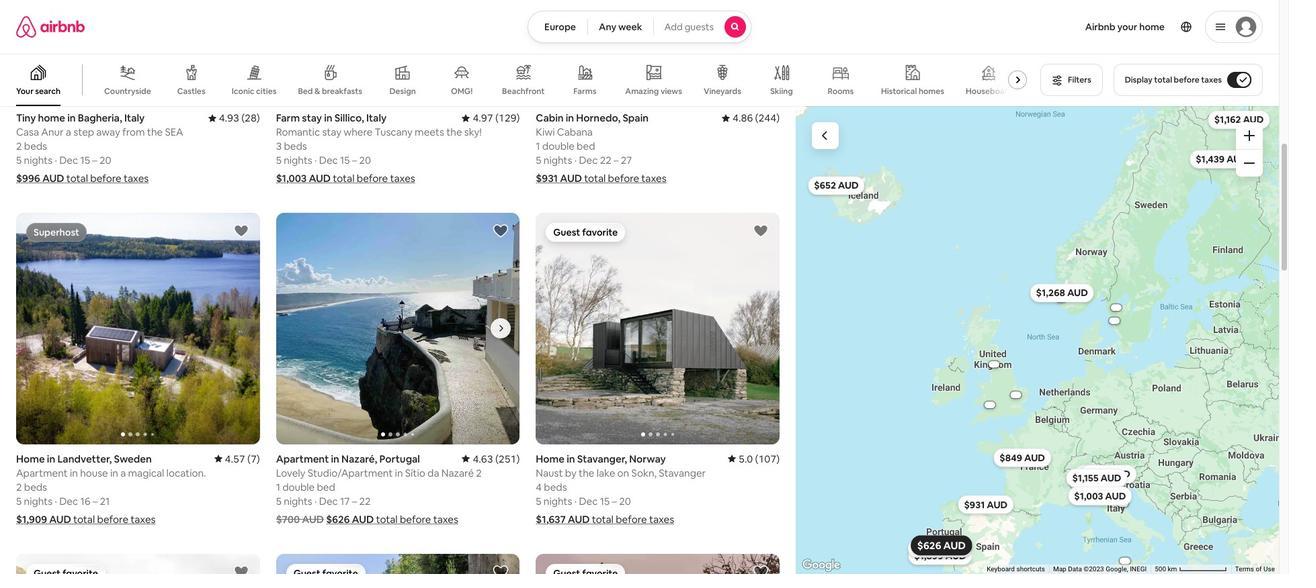 Task type: vqa. For each thing, say whether or not it's contained in the screenshot.


Task type: locate. For each thing, give the bounding box(es) containing it.
total down studio/apartment
[[376, 513, 398, 526]]

· inside farm stay in sillico, italy romantic stay where tuscany meets the sky! 3 beds 5 nights · dec 15 – 20 $1,003 aud total before taxes
[[315, 154, 317, 167]]

filters
[[1068, 75, 1091, 85]]

$931 aud inside the $1,003 aud $931 aud
[[964, 499, 1007, 511]]

a left step
[[66, 126, 71, 139]]

taxes inside cabin in hornedo, spain kiwi cabana 1 double bed 5 nights · dec 22 – 27 $931 aud total before taxes
[[641, 172, 666, 185]]

italy up from on the left of page
[[124, 112, 145, 124]]

$626 aud inside button
[[917, 539, 965, 552]]

inegi
[[1130, 566, 1147, 573]]

· inside tiny home in bagheria, italy casa anur a step away from the sea 2 beds 5 nights · dec 15 – 20 $996 aud total before taxes
[[55, 154, 57, 167]]

1 horizontal spatial $931 aud
[[964, 499, 1007, 511]]

before inside tiny home in bagheria, italy casa anur a step away from the sea 2 beds 5 nights · dec 15 – 20 $996 aud total before taxes
[[90, 172, 121, 185]]

1 horizontal spatial 20
[[359, 154, 371, 167]]

nights up $700 aud
[[284, 495, 312, 508]]

1 horizontal spatial italy
[[366, 112, 387, 124]]

2 inside home in landvetter, sweden apartment in house in a magical location. 2 beds 5 nights · dec 16 – 21 $1,909 aud total before taxes
[[16, 481, 22, 494]]

– inside home in landvetter, sweden apartment in house in a magical location. 2 beds 5 nights · dec 16 – 21 $1,909 aud total before taxes
[[93, 495, 98, 508]]

total down where
[[333, 172, 355, 185]]

dec down cabana at top left
[[579, 154, 598, 167]]

add to wishlist: home in landvetter, sweden image
[[233, 223, 249, 239]]

(251)
[[495, 453, 520, 466]]

1 horizontal spatial apartment
[[276, 453, 329, 466]]

group
[[0, 54, 1032, 106], [16, 213, 260, 445], [276, 213, 520, 445], [536, 213, 780, 445], [16, 554, 260, 575], [276, 554, 520, 575], [536, 554, 780, 575]]

– down where
[[352, 154, 357, 167]]

· inside home in stavanger, norway naust by the lake on sokn,  stavanger 4 beds 5 nights · dec 15 – 20 $1,637 aud total before taxes
[[574, 495, 577, 508]]

5 inside cabin in hornedo, spain kiwi cabana 1 double bed 5 nights · dec 22 – 27 $931 aud total before taxes
[[536, 154, 541, 167]]

dec inside farm stay in sillico, italy romantic stay where tuscany meets the sky! 3 beds 5 nights · dec 15 – 20 $1,003 aud total before taxes
[[319, 154, 338, 167]]

5 down the 3 in the left top of the page
[[276, 154, 282, 167]]

guests
[[685, 21, 714, 33]]

1 horizontal spatial 1
[[536, 140, 540, 153]]

0 horizontal spatial apartment
[[16, 467, 68, 480]]

beds inside home in stavanger, norway naust by the lake on sokn,  stavanger 4 beds 5 nights · dec 15 – 20 $1,637 aud total before taxes
[[544, 481, 567, 494]]

1 vertical spatial double
[[282, 481, 315, 494]]

0 vertical spatial stay
[[302, 112, 322, 124]]

1 horizontal spatial $996 aud
[[1116, 559, 1134, 563]]

nights inside home in stavanger, norway naust by the lake on sokn,  stavanger 4 beds 5 nights · dec 15 – 20 $1,637 aud total before taxes
[[544, 495, 572, 508]]

· left 16
[[55, 495, 57, 508]]

· up $1,637 aud
[[574, 495, 577, 508]]

· inside home in landvetter, sweden apartment in house in a magical location. 2 beds 5 nights · dec 16 – 21 $1,909 aud total before taxes
[[55, 495, 57, 508]]

taxes down from on the left of page
[[124, 172, 149, 185]]

in inside tiny home in bagheria, italy casa anur a step away from the sea 2 beds 5 nights · dec 15 – 20 $996 aud total before taxes
[[67, 112, 76, 124]]

italy inside tiny home in bagheria, italy casa anur a step away from the sea 2 beds 5 nights · dec 15 – 20 $996 aud total before taxes
[[124, 112, 145, 124]]

–
[[92, 154, 97, 167], [352, 154, 357, 167], [614, 154, 619, 167], [93, 495, 98, 508], [352, 495, 357, 508], [612, 495, 617, 508]]

in left the sillico,
[[324, 112, 332, 124]]

lovely
[[276, 467, 305, 480]]

– inside tiny home in bagheria, italy casa anur a step away from the sea 2 beds 5 nights · dec 15 – 20 $996 aud total before taxes
[[92, 154, 97, 167]]

1 italy from the left
[[124, 112, 145, 124]]

in
[[67, 112, 76, 124], [324, 112, 332, 124], [566, 112, 574, 124], [47, 453, 55, 466], [331, 453, 339, 466], [567, 453, 575, 466], [70, 467, 78, 480], [110, 467, 118, 480], [395, 467, 403, 480]]

add to wishlist: tiny home in tavernola bergamasca, italy image
[[233, 564, 249, 575]]

$1,162 aud button
[[1208, 110, 1270, 129]]

1 vertical spatial $931 aud
[[964, 499, 1007, 511]]

a inside home in landvetter, sweden apartment in house in a magical location. 2 beds 5 nights · dec 16 – 21 $1,909 aud total before taxes
[[120, 467, 126, 480]]

dec down romantic
[[319, 154, 338, 167]]

dec inside cabin in hornedo, spain kiwi cabana 1 double bed 5 nights · dec 22 – 27 $931 aud total before taxes
[[579, 154, 598, 167]]

2 vertical spatial 2
[[16, 481, 22, 494]]

before inside farm stay in sillico, italy romantic stay where tuscany meets the sky! 3 beds 5 nights · dec 15 – 20 $1,003 aud total before taxes
[[357, 172, 388, 185]]

dec inside apartment in nazaré, portugal lovely studio/apartment in sítio da nazaré 2 1 double bed 5 nights · dec 17 – 22 $700 aud $626 aud total before taxes
[[319, 495, 338, 508]]

0 vertical spatial double
[[542, 140, 575, 153]]

italy for tiny home in bagheria, italy
[[124, 112, 145, 124]]

1 inside cabin in hornedo, spain kiwi cabana 1 double bed 5 nights · dec 22 – 27 $931 aud total before taxes
[[536, 140, 540, 153]]

1 vertical spatial apartment
[[16, 467, 68, 480]]

romantic
[[276, 126, 320, 139]]

home
[[1139, 21, 1165, 33], [38, 112, 65, 124]]

naust
[[536, 467, 563, 480]]

the right by at the left bottom of page
[[579, 467, 594, 480]]

1 horizontal spatial 15
[[340, 154, 350, 167]]

total down 16
[[73, 513, 95, 526]]

1 vertical spatial $1,909 aud
[[16, 513, 71, 526]]

the left sky! on the top of the page
[[446, 126, 462, 139]]

total inside tiny home in bagheria, italy casa anur a step away from the sea 2 beds 5 nights · dec 15 – 20 $996 aud total before taxes
[[66, 172, 88, 185]]

double down lovely
[[282, 481, 315, 494]]

– inside cabin in hornedo, spain kiwi cabana 1 double bed 5 nights · dec 22 – 27 $931 aud total before taxes
[[614, 154, 619, 167]]

home in landvetter, sweden apartment in house in a magical location. 2 beds 5 nights · dec 16 – 21 $1,909 aud total before taxes
[[16, 453, 206, 526]]

4.63
[[473, 453, 493, 466]]

iconic cities
[[232, 86, 277, 97]]

any week
[[599, 21, 642, 33]]

your
[[16, 86, 33, 97]]

meets
[[415, 126, 444, 139]]

1 down lovely
[[276, 481, 280, 494]]

0 vertical spatial bed
[[577, 140, 595, 153]]

1 vertical spatial stay
[[322, 126, 341, 139]]

1 down kiwi
[[536, 140, 540, 153]]

$1,899 aud
[[914, 550, 966, 562]]

in inside farm stay in sillico, italy romantic stay where tuscany meets the sky! 3 beds 5 nights · dec 15 – 20 $1,003 aud total before taxes
[[324, 112, 332, 124]]

$700 aud
[[276, 513, 324, 526]]

in up by at the left bottom of page
[[567, 453, 575, 466]]

2 horizontal spatial the
[[579, 467, 594, 480]]

in right 'house'
[[110, 467, 118, 480]]

– left "27"
[[614, 154, 619, 167]]

double down kiwi
[[542, 140, 575, 153]]

1 home from the left
[[16, 453, 45, 466]]

taxes down spain
[[641, 172, 666, 185]]

apartment inside home in landvetter, sweden apartment in house in a magical location. 2 beds 5 nights · dec 16 – 21 $1,909 aud total before taxes
[[16, 467, 68, 480]]

home inside tiny home in bagheria, italy casa anur a step away from the sea 2 beds 5 nights · dec 15 – 20 $996 aud total before taxes
[[38, 112, 65, 124]]

$931 aud down $849 aud button
[[964, 499, 1007, 511]]

1 vertical spatial a
[[120, 467, 126, 480]]

landvetter,
[[57, 453, 112, 466]]

before down sítio
[[400, 513, 431, 526]]

1 horizontal spatial a
[[120, 467, 126, 480]]

$661 aud button
[[976, 396, 1003, 414]]

home left the landvetter,
[[16, 453, 45, 466]]

0 vertical spatial $996 aud
[[16, 172, 64, 185]]

1 horizontal spatial double
[[542, 140, 575, 153]]

total inside cabin in hornedo, spain kiwi cabana 1 double bed 5 nights · dec 22 – 27 $931 aud total before taxes
[[584, 172, 606, 185]]

4.93 (28)
[[219, 112, 260, 124]]

20 inside tiny home in bagheria, italy casa anur a step away from the sea 2 beds 5 nights · dec 15 – 20 $996 aud total before taxes
[[99, 154, 111, 167]]

20 inside home in stavanger, norway naust by the lake on sokn,  stavanger 4 beds 5 nights · dec 15 – 20 $1,637 aud total before taxes
[[619, 495, 631, 508]]

away
[[96, 126, 120, 139]]

nights inside cabin in hornedo, spain kiwi cabana 1 double bed 5 nights · dec 22 – 27 $931 aud total before taxes
[[544, 154, 572, 167]]

week
[[618, 21, 642, 33]]

stavanger,
[[577, 453, 627, 466]]

0 horizontal spatial a
[[66, 126, 71, 139]]

double inside cabin in hornedo, spain kiwi cabana 1 double bed 5 nights · dec 22 – 27 $931 aud total before taxes
[[542, 140, 575, 153]]

0 horizontal spatial 15
[[80, 154, 90, 167]]

0 vertical spatial $931 aud
[[536, 172, 582, 185]]

taxes down tuscany
[[390, 172, 415, 185]]

bed down cabana at top left
[[577, 140, 595, 153]]

– left 21
[[93, 495, 98, 508]]

$849 aud button
[[993, 449, 1051, 467]]

google map
showing 20 stays. region
[[796, 106, 1279, 575]]

$931 aud button
[[958, 495, 1013, 514]]

home inside home in stavanger, norway naust by the lake on sokn,  stavanger 4 beds 5 nights · dec 15 – 20 $1,637 aud total before taxes
[[536, 453, 565, 466]]

add guests button
[[653, 11, 751, 43]]

4.93 out of 5 average rating,  28 reviews image
[[208, 112, 260, 124]]

filters button
[[1041, 64, 1103, 96]]

$626 aud inside apartment in nazaré, portugal lovely studio/apartment in sítio da nazaré 2 1 double bed 5 nights · dec 17 – 22 $700 aud $626 aud total before taxes
[[326, 513, 374, 526]]

20 down on
[[619, 495, 631, 508]]

0 vertical spatial 22
[[600, 154, 611, 167]]

taxes down magical
[[131, 513, 156, 526]]

keyboard shortcuts button
[[987, 565, 1045, 575]]

$1,003 aud down the 3 in the left top of the page
[[276, 172, 331, 185]]

add to wishlist: apartment in nazaré, portugal image
[[493, 223, 509, 239]]

1 vertical spatial 2
[[476, 467, 482, 480]]

1 vertical spatial $1,003 aud
[[1074, 490, 1126, 502]]

0 horizontal spatial the
[[147, 126, 163, 139]]

15 down lake
[[600, 495, 610, 508]]

taxes up $1,162 aud button
[[1201, 75, 1222, 85]]

home up anur
[[38, 112, 65, 124]]

dec down step
[[59, 154, 78, 167]]

$1,909 aud
[[1104, 319, 1125, 323], [16, 513, 71, 526]]

20 down the away
[[99, 154, 111, 167]]

0 horizontal spatial home
[[16, 453, 45, 466]]

$996 aud up google,
[[1116, 559, 1134, 563]]

$1,003 aud inside the $1,003 aud $931 aud
[[1074, 490, 1126, 502]]

the inside home in stavanger, norway naust by the lake on sokn,  stavanger 4 beds 5 nights · dec 15 – 20 $1,637 aud total before taxes
[[579, 467, 594, 480]]

sweden
[[114, 453, 152, 466]]

1 horizontal spatial $1,003 aud
[[1074, 490, 1126, 502]]

home for naust
[[536, 453, 565, 466]]

4.86 (244)
[[733, 112, 780, 124]]

search
[[35, 86, 60, 97]]

before down "27"
[[608, 172, 639, 185]]

$996 aud inside tiny home in bagheria, italy casa anur a step away from the sea 2 beds 5 nights · dec 15 – 20 $996 aud total before taxes
[[16, 172, 64, 185]]

a down sweden
[[120, 467, 126, 480]]

dec inside home in landvetter, sweden apartment in house in a magical location. 2 beds 5 nights · dec 16 – 21 $1,909 aud total before taxes
[[59, 495, 78, 508]]

taxes down nazaré
[[433, 513, 458, 526]]

terms of use link
[[1235, 566, 1275, 573]]

1 vertical spatial bed
[[317, 481, 335, 494]]

home right your
[[1139, 21, 1165, 33]]

your search
[[16, 86, 60, 97]]

before inside home in stavanger, norway naust by the lake on sokn,  stavanger 4 beds 5 nights · dec 15 – 20 $1,637 aud total before taxes
[[616, 513, 647, 526]]

1 horizontal spatial home
[[1139, 21, 1165, 33]]

5 up $700 aud
[[276, 495, 282, 508]]

0 vertical spatial 1
[[536, 140, 540, 153]]

(244)
[[755, 112, 780, 124]]

5 down 4
[[536, 495, 541, 508]]

3
[[276, 140, 282, 153]]

5.0 out of 5 average rating,  107 reviews image
[[728, 453, 780, 466]]

italy inside farm stay in sillico, italy romantic stay where tuscany meets the sky! 3 beds 5 nights · dec 15 – 20 $1,003 aud total before taxes
[[366, 112, 387, 124]]

in up step
[[67, 112, 76, 124]]

5 down kiwi
[[536, 154, 541, 167]]

0 horizontal spatial bed
[[317, 481, 335, 494]]

$1,003 aud down $1,155 aud
[[1074, 490, 1126, 502]]

$1,772 aud
[[1006, 393, 1026, 397]]

$1,750 aud button
[[1109, 495, 1136, 513]]

– right 17
[[352, 495, 357, 508]]

1 horizontal spatial stay
[[322, 126, 341, 139]]

2 italy from the left
[[366, 112, 387, 124]]

$931 aud
[[536, 172, 582, 185], [964, 499, 1007, 511]]

display
[[1125, 75, 1153, 85]]

in up cabana at top left
[[566, 112, 574, 124]]

0 horizontal spatial $1,003 aud
[[276, 172, 331, 185]]

km
[[1168, 566, 1177, 573]]

0 horizontal spatial $931 aud
[[536, 172, 582, 185]]

nights left 16
[[24, 495, 52, 508]]

– inside apartment in nazaré, portugal lovely studio/apartment in sítio da nazaré 2 1 double bed 5 nights · dec 17 – 22 $700 aud $626 aud total before taxes
[[352, 495, 357, 508]]

20 down where
[[359, 154, 371, 167]]

bed inside apartment in nazaré, portugal lovely studio/apartment in sítio da nazaré 2 1 double bed 5 nights · dec 17 – 22 $700 aud $626 aud total before taxes
[[317, 481, 335, 494]]

· down romantic
[[315, 154, 317, 167]]

4.57 (7)
[[225, 453, 260, 466]]

taxes inside home in stavanger, norway naust by the lake on sokn,  stavanger 4 beds 5 nights · dec 15 – 20 $1,637 aud total before taxes
[[649, 513, 674, 526]]

©2023
[[1084, 566, 1104, 573]]

$1,162 aud
[[1214, 114, 1264, 126]]

the
[[147, 126, 163, 139], [446, 126, 462, 139], [579, 467, 594, 480]]

0 vertical spatial home
[[1139, 21, 1165, 33]]

rooms
[[828, 86, 854, 97]]

tiny home in bagheria, italy casa anur a step away from the sea 2 beds 5 nights · dec 15 – 20 $996 aud total before taxes
[[16, 112, 183, 185]]

2 horizontal spatial 15
[[600, 495, 610, 508]]

15 down where
[[340, 154, 350, 167]]

0 horizontal spatial $626 aud
[[326, 513, 374, 526]]

dec left 16
[[59, 495, 78, 508]]

total
[[1154, 75, 1172, 85], [66, 172, 88, 185], [333, 172, 355, 185], [584, 172, 606, 185], [73, 513, 95, 526], [376, 513, 398, 526], [592, 513, 614, 526]]

· up $700 aud
[[315, 495, 317, 508]]

bed & breakfasts
[[298, 86, 362, 97]]

1 horizontal spatial bed
[[577, 140, 595, 153]]

1 vertical spatial $626 aud
[[917, 539, 965, 552]]

0 horizontal spatial double
[[282, 481, 315, 494]]

houseboats
[[966, 86, 1012, 97]]

· inside apartment in nazaré, portugal lovely studio/apartment in sítio da nazaré 2 1 double bed 5 nights · dec 17 – 22 $700 aud $626 aud total before taxes
[[315, 495, 317, 508]]

terms of use
[[1235, 566, 1275, 573]]

1 vertical spatial home
[[38, 112, 65, 124]]

before down 21
[[97, 513, 128, 526]]

none search field containing europe
[[528, 11, 751, 43]]

home up naust
[[536, 453, 565, 466]]

iconic
[[232, 86, 254, 97]]

2 inside tiny home in bagheria, italy casa anur a step away from the sea 2 beds 5 nights · dec 15 – 20 $996 aud total before taxes
[[16, 140, 22, 153]]

0 vertical spatial a
[[66, 126, 71, 139]]

apartment up lovely
[[276, 453, 329, 466]]

castles
[[177, 86, 205, 97]]

apartment
[[276, 453, 329, 466], [16, 467, 68, 480]]

homes
[[919, 86, 944, 97]]

bagheria,
[[78, 112, 122, 124]]

0 vertical spatial $626 aud
[[326, 513, 374, 526]]

4.63 out of 5 average rating,  251 reviews image
[[462, 453, 520, 466]]

22 right 17
[[359, 495, 371, 508]]

0 horizontal spatial 20
[[99, 154, 111, 167]]

15 down step
[[80, 154, 90, 167]]

5 left 16
[[16, 495, 22, 508]]

· inside cabin in hornedo, spain kiwi cabana 1 double bed 5 nights · dec 22 – 27 $931 aud total before taxes
[[574, 154, 577, 167]]

0 horizontal spatial 1
[[276, 481, 280, 494]]

italy up tuscany
[[366, 112, 387, 124]]

group containing iconic cities
[[0, 54, 1032, 106]]

dec
[[59, 154, 78, 167], [319, 154, 338, 167], [579, 154, 598, 167], [59, 495, 78, 508], [319, 495, 338, 508], [579, 495, 598, 508]]

keyboard
[[987, 566, 1015, 573]]

· down cabana at top left
[[574, 154, 577, 167]]

2 home from the left
[[536, 453, 565, 466]]

from
[[122, 126, 145, 139]]

in down the landvetter,
[[70, 467, 78, 480]]

$1,637 aud
[[536, 513, 590, 526]]

stay down the sillico,
[[322, 126, 341, 139]]

stavanger
[[659, 467, 706, 480]]

bed
[[298, 86, 313, 97]]

nights down casa
[[24, 154, 52, 167]]

norway
[[629, 453, 666, 466]]

add guests
[[664, 21, 714, 33]]

$931 aud down kiwi
[[536, 172, 582, 185]]

taxes
[[1201, 75, 1222, 85], [124, 172, 149, 185], [390, 172, 415, 185], [641, 172, 666, 185], [131, 513, 156, 526], [433, 513, 458, 526], [649, 513, 674, 526]]

1 vertical spatial 22
[[359, 495, 371, 508]]

nights up $1,637 aud
[[544, 495, 572, 508]]

20 inside farm stay in sillico, italy romantic stay where tuscany meets the sky! 3 beds 5 nights · dec 15 – 20 $1,003 aud total before taxes
[[359, 154, 371, 167]]

– down lake
[[612, 495, 617, 508]]

– down step
[[92, 154, 97, 167]]

0 vertical spatial $1,003 aud
[[276, 172, 331, 185]]

1 horizontal spatial $626 aud
[[917, 539, 965, 552]]

2 horizontal spatial 20
[[619, 495, 631, 508]]

shortcuts
[[1017, 566, 1045, 573]]

zoom out image
[[1244, 158, 1255, 169]]

1 vertical spatial 1
[[276, 481, 280, 494]]

(7)
[[247, 453, 260, 466]]

total down cabana at top left
[[584, 172, 606, 185]]

dec left 17
[[319, 495, 338, 508]]

None search field
[[528, 11, 751, 43]]

taxes inside home in landvetter, sweden apartment in house in a magical location. 2 beds 5 nights · dec 16 – 21 $1,909 aud total before taxes
[[131, 513, 156, 526]]

0 horizontal spatial italy
[[124, 112, 145, 124]]

22 left "27"
[[600, 154, 611, 167]]

before down where
[[357, 172, 388, 185]]

stay up romantic
[[302, 112, 322, 124]]

0 vertical spatial $1,909 aud
[[1104, 319, 1125, 323]]

the left sea
[[147, 126, 163, 139]]

22
[[600, 154, 611, 167], [359, 495, 371, 508]]

total right $1,637 aud
[[592, 513, 614, 526]]

1 vertical spatial $996 aud
[[1116, 559, 1134, 563]]

0 vertical spatial 2
[[16, 140, 22, 153]]

map data ©2023 google, inegi
[[1053, 566, 1147, 573]]

0 vertical spatial apartment
[[276, 453, 329, 466]]

$1,439 aud button
[[1189, 150, 1253, 169]]

dec inside tiny home in bagheria, italy casa anur a step away from the sea 2 beds 5 nights · dec 15 – 20 $996 aud total before taxes
[[59, 154, 78, 167]]

0 horizontal spatial $1,909 aud
[[16, 513, 71, 526]]

1 horizontal spatial home
[[536, 453, 565, 466]]

da
[[428, 467, 439, 480]]

$996 aud inside button
[[1116, 559, 1134, 563]]

1 horizontal spatial $1,909 aud
[[1104, 319, 1125, 323]]

dec up $1,637 aud
[[579, 495, 598, 508]]

4.57 out of 5 average rating,  7 reviews image
[[214, 453, 260, 466]]

5 down casa
[[16, 154, 22, 167]]

any week button
[[588, 11, 654, 43]]

bed down studio/apartment
[[317, 481, 335, 494]]

terms
[[1235, 566, 1254, 573]]

0 horizontal spatial $996 aud
[[16, 172, 64, 185]]

0 horizontal spatial 22
[[359, 495, 371, 508]]

· down anur
[[55, 154, 57, 167]]

nights inside home in landvetter, sweden apartment in house in a magical location. 2 beds 5 nights · dec 16 – 21 $1,909 aud total before taxes
[[24, 495, 52, 508]]

apartment down the landvetter,
[[16, 467, 68, 480]]

nights down romantic
[[284, 154, 312, 167]]

taxes down sokn,
[[649, 513, 674, 526]]

before down on
[[616, 513, 647, 526]]

total down step
[[66, 172, 88, 185]]

$996 aud down anur
[[16, 172, 64, 185]]

0 horizontal spatial home
[[38, 112, 65, 124]]

before down the away
[[90, 172, 121, 185]]

22 inside apartment in nazaré, portugal lovely studio/apartment in sítio da nazaré 2 1 double bed 5 nights · dec 17 – 22 $700 aud $626 aud total before taxes
[[359, 495, 371, 508]]

1 horizontal spatial 22
[[600, 154, 611, 167]]

1 horizontal spatial the
[[446, 126, 462, 139]]

home inside home in landvetter, sweden apartment in house in a magical location. 2 beds 5 nights · dec 16 – 21 $1,909 aud total before taxes
[[16, 453, 45, 466]]

nights down kiwi
[[544, 154, 572, 167]]



Task type: describe. For each thing, give the bounding box(es) containing it.
add
[[664, 21, 683, 33]]

total inside home in landvetter, sweden apartment in house in a magical location. 2 beds 5 nights · dec 16 – 21 $1,909 aud total before taxes
[[73, 513, 95, 526]]

double inside apartment in nazaré, portugal lovely studio/apartment in sítio da nazaré 2 1 double bed 5 nights · dec 17 – 22 $700 aud $626 aud total before taxes
[[282, 481, 315, 494]]

farm
[[276, 112, 300, 124]]

house
[[80, 467, 108, 480]]

in inside cabin in hornedo, spain kiwi cabana 1 double bed 5 nights · dec 22 – 27 $931 aud total before taxes
[[566, 112, 574, 124]]

total right display
[[1154, 75, 1172, 85]]

4.97 (129)
[[473, 112, 520, 124]]

beds inside farm stay in sillico, italy romantic stay where tuscany meets the sky! 3 beds 5 nights · dec 15 – 20 $1,003 aud total before taxes
[[284, 140, 307, 153]]

kiwi
[[536, 126, 555, 139]]

google image
[[799, 557, 844, 575]]

5 inside home in landvetter, sweden apartment in house in a magical location. 2 beds 5 nights · dec 16 – 21 $1,909 aud total before taxes
[[16, 495, 22, 508]]

beds inside tiny home in bagheria, italy casa anur a step away from the sea 2 beds 5 nights · dec 15 – 20 $996 aud total before taxes
[[24, 140, 47, 153]]

$1,268 aud
[[1036, 287, 1088, 299]]

location.
[[166, 467, 206, 480]]

$1,350 aud button
[[908, 539, 971, 558]]

by
[[565, 467, 577, 480]]

europe button
[[528, 11, 588, 43]]

taxes inside apartment in nazaré, portugal lovely studio/apartment in sítio da nazaré 2 1 double bed 5 nights · dec 17 – 22 $700 aud $626 aud total before taxes
[[433, 513, 458, 526]]

taxes inside tiny home in bagheria, italy casa anur a step away from the sea 2 beds 5 nights · dec 15 – 20 $996 aud total before taxes
[[124, 172, 149, 185]]

$1,899 aud button
[[908, 547, 972, 565]]

before right display
[[1174, 75, 1200, 85]]

$1,439 aud
[[1195, 153, 1247, 165]]

5.0
[[739, 453, 753, 466]]

$555 aud button
[[1080, 465, 1136, 484]]

$652 aud button
[[808, 176, 865, 195]]

cabin in hornedo, spain kiwi cabana 1 double bed 5 nights · dec 22 – 27 $931 aud total before taxes
[[536, 112, 666, 185]]

before inside apartment in nazaré, portugal lovely studio/apartment in sítio da nazaré 2 1 double bed 5 nights · dec 17 – 22 $700 aud $626 aud total before taxes
[[400, 513, 431, 526]]

(107)
[[755, 453, 780, 466]]

27
[[621, 154, 632, 167]]

home for apartment
[[16, 453, 45, 466]]

google,
[[1106, 566, 1128, 573]]

$1,156 aud
[[984, 362, 1004, 367]]

5 inside apartment in nazaré, portugal lovely studio/apartment in sítio da nazaré 2 1 double bed 5 nights · dec 17 – 22 $700 aud $626 aud total before taxes
[[276, 495, 282, 508]]

before inside home in landvetter, sweden apartment in house in a magical location. 2 beds 5 nights · dec 16 – 21 $1,909 aud total before taxes
[[97, 513, 128, 526]]

2 inside apartment in nazaré, portugal lovely studio/apartment in sítio da nazaré 2 1 double bed 5 nights · dec 17 – 22 $700 aud $626 aud total before taxes
[[476, 467, 482, 480]]

views
[[661, 86, 682, 97]]

$996 aud button
[[1111, 552, 1138, 571]]

your
[[1118, 21, 1137, 33]]

omg!
[[451, 86, 473, 97]]

5 inside home in stavanger, norway naust by the lake on sokn,  stavanger 4 beds 5 nights · dec 15 – 20 $1,637 aud total before taxes
[[536, 495, 541, 508]]

airbnb your home link
[[1077, 13, 1173, 41]]

15 inside tiny home in bagheria, italy casa anur a step away from the sea 2 beds 5 nights · dec 15 – 20 $996 aud total before taxes
[[80, 154, 90, 167]]

4.57
[[225, 453, 245, 466]]

1 inside apartment in nazaré, portugal lovely studio/apartment in sítio da nazaré 2 1 double bed 5 nights · dec 17 – 22 $700 aud $626 aud total before taxes
[[276, 481, 280, 494]]

beds inside home in landvetter, sweden apartment in house in a magical location. 2 beds 5 nights · dec 16 – 21 $1,909 aud total before taxes
[[24, 481, 47, 494]]

keyboard shortcuts
[[987, 566, 1045, 573]]

– inside home in stavanger, norway naust by the lake on sokn,  stavanger 4 beds 5 nights · dec 15 – 20 $1,637 aud total before taxes
[[612, 495, 617, 508]]

before inside cabin in hornedo, spain kiwi cabana 1 double bed 5 nights · dec 22 – 27 $931 aud total before taxes
[[608, 172, 639, 185]]

$555 aud
[[1086, 468, 1130, 480]]

5 inside tiny home in bagheria, italy casa anur a step away from the sea 2 beds 5 nights · dec 15 – 20 $996 aud total before taxes
[[16, 154, 22, 167]]

apartment inside apartment in nazaré, portugal lovely studio/apartment in sítio da nazaré 2 1 double bed 5 nights · dec 17 – 22 $700 aud $626 aud total before taxes
[[276, 453, 329, 466]]

the inside tiny home in bagheria, italy casa anur a step away from the sea 2 beds 5 nights · dec 15 – 20 $996 aud total before taxes
[[147, 126, 163, 139]]

22 inside cabin in hornedo, spain kiwi cabana 1 double bed 5 nights · dec 22 – 27 $931 aud total before taxes
[[600, 154, 611, 167]]

$1,909 aud inside button
[[1104, 319, 1125, 323]]

500 km button
[[1151, 565, 1231, 575]]

italy for farm stay in sillico, italy
[[366, 112, 387, 124]]

$1,156 aud button
[[980, 355, 1007, 374]]

sillico,
[[335, 112, 364, 124]]

cities
[[256, 86, 277, 97]]

tuscany
[[375, 126, 413, 139]]

4.97 out of 5 average rating,  129 reviews image
[[462, 112, 520, 124]]

in left the landvetter,
[[47, 453, 55, 466]]

4.86 out of 5 average rating,  244 reviews image
[[722, 112, 780, 124]]

(129)
[[495, 112, 520, 124]]

$652 aud
[[814, 179, 858, 191]]

$1,909 aud inside home in landvetter, sweden apartment in house in a magical location. 2 beds 5 nights · dec 16 – 21 $1,909 aud total before taxes
[[16, 513, 71, 526]]

portugal
[[379, 453, 420, 466]]

500 km
[[1155, 566, 1179, 573]]

add to wishlist: cave in noizay, france image
[[493, 564, 509, 575]]

airbnb your home
[[1085, 21, 1165, 33]]

(28)
[[241, 112, 260, 124]]

$1,003 aud $931 aud
[[964, 490, 1126, 511]]

$849 aud
[[999, 452, 1045, 464]]

display total before taxes
[[1125, 75, 1222, 85]]

cabana
[[557, 126, 593, 139]]

countryside
[[104, 86, 151, 97]]

anur
[[41, 126, 64, 139]]

cabin
[[536, 112, 564, 124]]

in up studio/apartment
[[331, 453, 339, 466]]

in down portugal
[[395, 467, 403, 480]]

europe
[[544, 21, 576, 33]]

4.63 (251)
[[473, 453, 520, 466]]

sky!
[[464, 126, 482, 139]]

in inside home in stavanger, norway naust by the lake on sokn,  stavanger 4 beds 5 nights · dec 15 – 20 $1,637 aud total before taxes
[[567, 453, 575, 466]]

total inside home in stavanger, norway naust by the lake on sokn,  stavanger 4 beds 5 nights · dec 15 – 20 $1,637 aud total before taxes
[[592, 513, 614, 526]]

5 inside farm stay in sillico, italy romantic stay where tuscany meets the sky! 3 beds 5 nights · dec 15 – 20 $1,003 aud total before taxes
[[276, 154, 282, 167]]

5.0 (107)
[[739, 453, 780, 466]]

4.97
[[473, 112, 493, 124]]

add to wishlist: home in stavanger, norway image
[[753, 223, 769, 239]]

home inside airbnb your home "link"
[[1139, 21, 1165, 33]]

– inside farm stay in sillico, italy romantic stay where tuscany meets the sky! 3 beds 5 nights · dec 15 – 20 $1,003 aud total before taxes
[[352, 154, 357, 167]]

beachfront
[[502, 86, 545, 97]]

nights inside farm stay in sillico, italy romantic stay where tuscany meets the sky! 3 beds 5 nights · dec 15 – 20 $1,003 aud total before taxes
[[284, 154, 312, 167]]

21
[[100, 495, 110, 508]]

15 inside home in stavanger, norway naust by the lake on sokn,  stavanger 4 beds 5 nights · dec 15 – 20 $1,637 aud total before taxes
[[600, 495, 610, 508]]

skiing
[[770, 86, 793, 97]]

zoom in image
[[1244, 130, 1255, 141]]

4
[[536, 481, 542, 494]]

home in stavanger, norway naust by the lake on sokn,  stavanger 4 beds 5 nights · dec 15 – 20 $1,637 aud total before taxes
[[536, 453, 706, 526]]

$1,003 aud inside farm stay in sillico, italy romantic stay where tuscany meets the sky! 3 beds 5 nights · dec 15 – 20 $1,003 aud total before taxes
[[276, 172, 331, 185]]

dec inside home in stavanger, norway naust by the lake on sokn,  stavanger 4 beds 5 nights · dec 15 – 20 $1,637 aud total before taxes
[[579, 495, 598, 508]]

$1,155 aud button
[[1066, 469, 1127, 488]]

$1,772 aud button
[[1002, 386, 1029, 404]]

apartment in nazaré, portugal lovely studio/apartment in sítio da nazaré 2 1 double bed 5 nights · dec 17 – 22 $700 aud $626 aud total before taxes
[[276, 453, 482, 526]]

$1,750 aud
[[1112, 502, 1133, 506]]

taxes inside farm stay in sillico, italy romantic stay where tuscany meets the sky! 3 beds 5 nights · dec 15 – 20 $1,003 aud total before taxes
[[390, 172, 415, 185]]

$1,909 aud button
[[1101, 311, 1128, 330]]

&
[[315, 86, 320, 97]]

use
[[1264, 566, 1275, 573]]

$931 aud inside cabin in hornedo, spain kiwi cabana 1 double bed 5 nights · dec 22 – 27 $931 aud total before taxes
[[536, 172, 582, 185]]

0 horizontal spatial stay
[[302, 112, 322, 124]]

on
[[617, 467, 629, 480]]

a inside tiny home in bagheria, italy casa anur a step away from the sea 2 beds 5 nights · dec 15 – 20 $996 aud total before taxes
[[66, 126, 71, 139]]

17
[[340, 495, 350, 508]]

$626 aud button
[[910, 536, 972, 556]]

the inside farm stay in sillico, italy romantic stay where tuscany meets the sky! 3 beds 5 nights · dec 15 – 20 $1,003 aud total before taxes
[[446, 126, 462, 139]]

total inside farm stay in sillico, italy romantic stay where tuscany meets the sky! 3 beds 5 nights · dec 15 – 20 $1,003 aud total before taxes
[[333, 172, 355, 185]]

$1,268 aud button
[[1030, 284, 1094, 302]]

4.86
[[733, 112, 753, 124]]

15 inside farm stay in sillico, italy romantic stay where tuscany meets the sky! 3 beds 5 nights · dec 15 – 20 $1,003 aud total before taxes
[[340, 154, 350, 167]]

bed inside cabin in hornedo, spain kiwi cabana 1 double bed 5 nights · dec 22 – 27 $931 aud total before taxes
[[577, 140, 595, 153]]

sokn,
[[631, 467, 657, 480]]

add to wishlist: windmill in peniche, portugal image
[[753, 564, 769, 575]]

airbnb
[[1085, 21, 1116, 33]]

data
[[1068, 566, 1082, 573]]

$1,155 aud
[[1072, 472, 1121, 484]]

nights inside apartment in nazaré, portugal lovely studio/apartment in sítio da nazaré 2 1 double bed 5 nights · dec 17 – 22 $700 aud $626 aud total before taxes
[[284, 495, 312, 508]]

step
[[73, 126, 94, 139]]

total inside apartment in nazaré, portugal lovely studio/apartment in sítio da nazaré 2 1 double bed 5 nights · dec 17 – 22 $700 aud $626 aud total before taxes
[[376, 513, 398, 526]]

profile element
[[768, 0, 1263, 54]]

farm stay in sillico, italy romantic stay where tuscany meets the sky! 3 beds 5 nights · dec 15 – 20 $1,003 aud total before taxes
[[276, 112, 482, 185]]

vineyards
[[704, 86, 741, 97]]

casa
[[16, 126, 39, 139]]

nights inside tiny home in bagheria, italy casa anur a step away from the sea 2 beds 5 nights · dec 15 – 20 $996 aud total before taxes
[[24, 154, 52, 167]]



